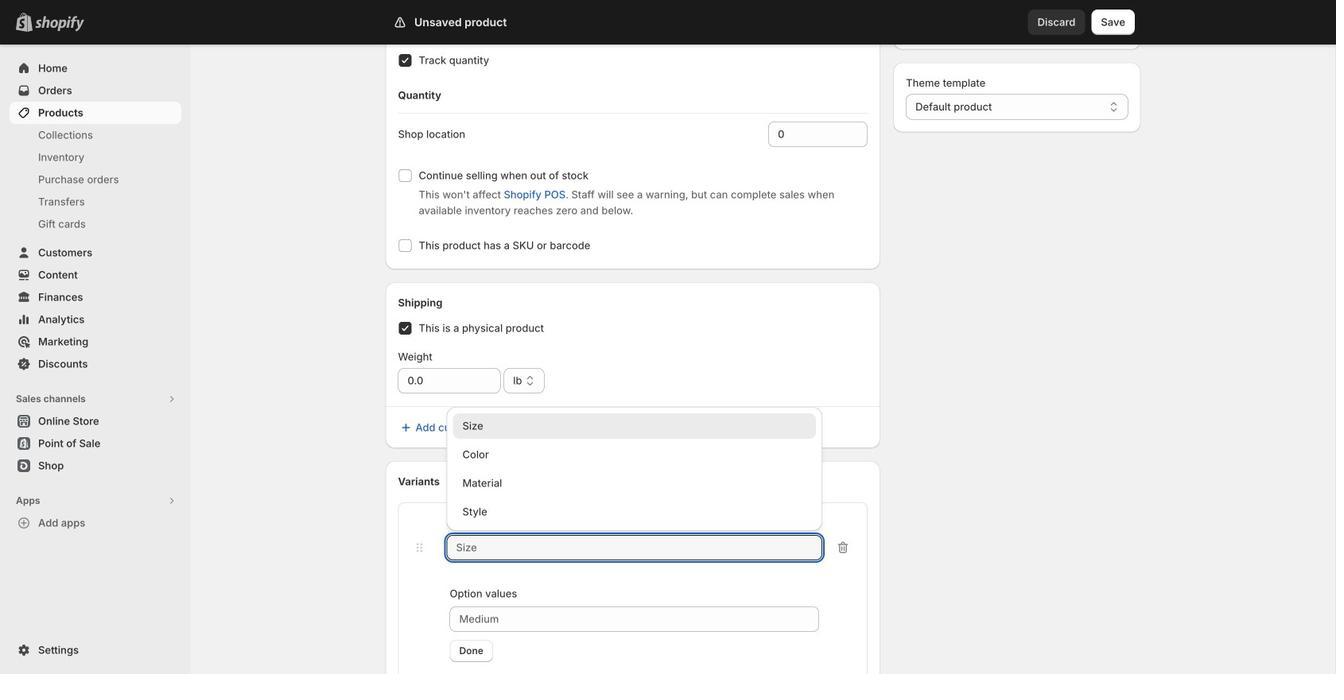 Task type: describe. For each thing, give the bounding box(es) containing it.
shopify image
[[35, 16, 84, 32]]

size option
[[447, 414, 823, 439]]

Size text field
[[447, 535, 823, 561]]



Task type: locate. For each thing, give the bounding box(es) containing it.
list box
[[447, 414, 823, 525]]

None number field
[[769, 122, 844, 147]]

0.0 text field
[[398, 368, 501, 394]]

Medium text field
[[450, 607, 819, 632]]



Task type: vqa. For each thing, say whether or not it's contained in the screenshot.
list box
yes



